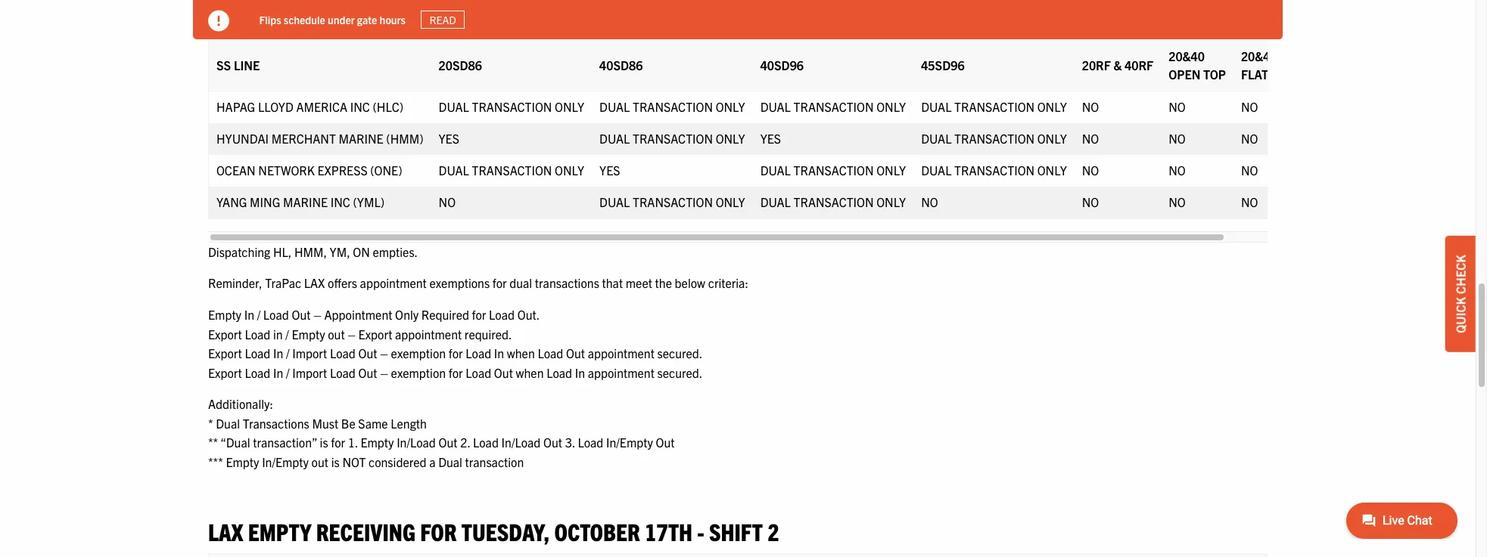 Task type: locate. For each thing, give the bounding box(es) containing it.
that
[[602, 276, 623, 291]]

1 vertical spatial dual
[[438, 455, 462, 470]]

inc for (yml)
[[331, 194, 350, 209]]

in
[[244, 307, 254, 322], [273, 346, 283, 361], [494, 346, 504, 361], [273, 365, 283, 380], [575, 365, 585, 380]]

1 for from the top
[[420, 3, 457, 32]]

network
[[258, 163, 315, 178]]

0 vertical spatial secured.
[[657, 346, 703, 361]]

0 vertical spatial is
[[320, 436, 328, 451]]

1 october from the top
[[554, 3, 640, 32]]

0 horizontal spatial marine
[[283, 194, 328, 209]]

required
[[421, 307, 469, 322]]

20&40 for open
[[1169, 48, 1205, 63]]

1 empty from the top
[[248, 3, 311, 32]]

1 vertical spatial inc
[[331, 194, 350, 209]]

in/load
[[397, 436, 436, 451], [501, 436, 541, 451]]

exemption
[[391, 346, 446, 361], [391, 365, 446, 380]]

a
[[429, 455, 435, 470]]

1 vertical spatial marine
[[283, 194, 328, 209]]

no
[[1082, 99, 1099, 114], [1169, 99, 1186, 114], [1241, 99, 1258, 114], [1082, 131, 1099, 146], [1169, 131, 1186, 146], [1241, 131, 1258, 146], [1082, 163, 1099, 178], [1169, 163, 1186, 178], [1241, 163, 1258, 178], [439, 194, 456, 209], [921, 194, 938, 209], [1082, 194, 1099, 209], [1169, 194, 1186, 209], [1241, 194, 1258, 209]]

read link
[[421, 10, 465, 29]]

20&40 inside 20&40 flat rack
[[1241, 48, 1277, 63]]

2 horizontal spatial yes
[[760, 131, 781, 146]]

0 vertical spatial october
[[554, 3, 640, 32]]

for for lax empty receiving           for tuesday, october 17th              - shift 1
[[420, 3, 457, 32]]

appointment
[[324, 307, 392, 322]]

2 empty from the top
[[248, 517, 311, 546]]

lax for lax empty receiving           for tuesday, october 17th              - shift 2
[[208, 517, 243, 546]]

0 vertical spatial lax
[[208, 3, 243, 32]]

1 horizontal spatial in/load
[[501, 436, 541, 451]]

/ up "transactions"
[[286, 365, 289, 380]]

0 vertical spatial tuesday,
[[461, 3, 550, 32]]

lax down ***
[[208, 517, 243, 546]]

0 vertical spatial for
[[420, 3, 457, 32]]

quick
[[1453, 297, 1468, 333]]

marine up express
[[339, 131, 383, 146]]

0 horizontal spatial in/load
[[397, 436, 436, 451]]

transaction
[[465, 455, 524, 470]]

appointment
[[360, 276, 427, 291], [395, 327, 462, 342], [588, 346, 655, 361], [588, 365, 655, 380]]

only
[[555, 99, 584, 114], [716, 99, 745, 114], [877, 99, 906, 114], [1037, 99, 1067, 114], [716, 131, 745, 146], [1037, 131, 1067, 146], [555, 163, 584, 178], [877, 163, 906, 178], [1037, 163, 1067, 178], [716, 194, 745, 209], [877, 194, 906, 209]]

the
[[655, 276, 672, 291]]

1 vertical spatial import
[[292, 365, 327, 380]]

marine for merchant
[[339, 131, 383, 146]]

in/empty
[[606, 436, 653, 451], [262, 455, 309, 470]]

transactions
[[535, 276, 599, 291]]

exemptions
[[429, 276, 490, 291]]

in/empty right 3.
[[606, 436, 653, 451]]

20rf & 40rf
[[1082, 57, 1154, 72]]

2 shift from the top
[[709, 517, 763, 546]]

1 20&40 from the left
[[1169, 48, 1205, 63]]

/ down trapac
[[286, 346, 289, 361]]

when down out.
[[516, 365, 544, 380]]

1 vertical spatial -
[[697, 517, 704, 546]]

out
[[292, 307, 311, 322], [358, 346, 377, 361], [566, 346, 585, 361], [358, 365, 377, 380], [494, 365, 513, 380], [439, 436, 458, 451], [543, 436, 562, 451], [656, 436, 675, 451]]

(hlc)
[[373, 99, 403, 114]]

empty
[[208, 307, 241, 322], [292, 327, 325, 342], [361, 436, 394, 451], [226, 455, 259, 470]]

shift left the 2
[[709, 517, 763, 546]]

0 vertical spatial when
[[507, 346, 535, 361]]

1 vertical spatial tuesday,
[[461, 517, 550, 546]]

1 vertical spatial 17th
[[645, 517, 692, 546]]

1 shift from the top
[[709, 3, 763, 32]]

offers
[[328, 276, 357, 291]]

0 vertical spatial import
[[292, 346, 327, 361]]

is
[[320, 436, 328, 451], [331, 455, 340, 470]]

lax for lax empty receiving           for tuesday, october 17th              - shift 1
[[208, 3, 243, 32]]

0 vertical spatial marine
[[339, 131, 383, 146]]

yes
[[439, 131, 459, 146], [760, 131, 781, 146], [599, 163, 620, 178]]

is left not
[[331, 455, 340, 470]]

0 vertical spatial exemption
[[391, 346, 446, 361]]

2 october from the top
[[554, 517, 640, 546]]

1 vertical spatial secured.
[[657, 365, 703, 380]]

hmm,
[[294, 244, 327, 259]]

dual right *
[[216, 416, 240, 431]]

2 tuesday, from the top
[[461, 517, 550, 546]]

for right hours
[[420, 3, 457, 32]]

0 vertical spatial receiving
[[316, 3, 415, 32]]

0 vertical spatial out
[[328, 327, 345, 342]]

1 vertical spatial empty
[[248, 517, 311, 546]]

0 vertical spatial 17th
[[645, 3, 692, 32]]

2.
[[460, 436, 470, 451]]

1 vertical spatial exemption
[[391, 365, 446, 380]]

empty
[[248, 3, 311, 32], [248, 517, 311, 546]]

20&40 inside 20&40 open top
[[1169, 48, 1205, 63]]

1 vertical spatial out
[[312, 455, 328, 470]]

20&40
[[1169, 48, 1205, 63], [1241, 48, 1277, 63]]

additionally: * dual transactions must be same length ** "dual transaction" is for 1. empty in/load out 2. load in/load out 3. load in/empty out *** empty in/empty out is not considered a dual transaction
[[208, 397, 675, 470]]

import down appointment
[[292, 346, 327, 361]]

2 for from the top
[[420, 517, 457, 546]]

when down required.
[[507, 346, 535, 361]]

lax left flips
[[208, 3, 243, 32]]

1 receiving from the top
[[316, 3, 415, 32]]

is down must
[[320, 436, 328, 451]]

in/empty down transaction"
[[262, 455, 309, 470]]

2 secured. from the top
[[657, 365, 703, 380]]

shift left 1
[[709, 3, 763, 32]]

2 in/load from the left
[[501, 436, 541, 451]]

1 horizontal spatial in/empty
[[606, 436, 653, 451]]

out down appointment
[[328, 327, 345, 342]]

0 vertical spatial -
[[697, 3, 704, 32]]

inc left (yml)
[[331, 194, 350, 209]]

lax left offers
[[304, 276, 325, 291]]

october for 1
[[554, 3, 640, 32]]

import
[[292, 346, 327, 361], [292, 365, 327, 380]]

2 import from the top
[[292, 365, 327, 380]]

- left 1
[[697, 3, 704, 32]]

0 horizontal spatial is
[[320, 436, 328, 451]]

2 vertical spatial lax
[[208, 517, 243, 546]]

2 20&40 from the left
[[1241, 48, 1277, 63]]

inc left (hlc)
[[350, 99, 370, 114]]

lax
[[208, 3, 243, 32], [304, 276, 325, 291], [208, 517, 243, 546]]

20&40 up open
[[1169, 48, 1205, 63]]

tuesday, for 2
[[461, 517, 550, 546]]

tuesday,
[[461, 3, 550, 32], [461, 517, 550, 546]]

for for lax empty receiving           for tuesday, october 17th              - shift 2
[[420, 517, 457, 546]]

tuesday, down the transaction
[[461, 517, 550, 546]]

empty right in
[[292, 327, 325, 342]]

/ right in
[[286, 327, 289, 342]]

1 horizontal spatial marine
[[339, 131, 383, 146]]

out inside "additionally: * dual transactions must be same length ** "dual transaction" is for 1. empty in/load out 2. load in/load out 3. load in/empty out *** empty in/empty out is not considered a dual transaction"
[[312, 455, 328, 470]]

in/load up the transaction
[[501, 436, 541, 451]]

0 vertical spatial empty
[[248, 3, 311, 32]]

40sd96
[[760, 57, 804, 72]]

shift
[[709, 3, 763, 32], [709, 517, 763, 546]]

0 vertical spatial inc
[[350, 99, 370, 114]]

inc
[[350, 99, 370, 114], [331, 194, 350, 209]]

dual
[[216, 416, 240, 431], [438, 455, 462, 470]]

for
[[420, 3, 457, 32], [420, 517, 457, 546]]

trapac
[[265, 276, 301, 291]]

20rf
[[1082, 57, 1111, 72]]

empty for lax empty receiving           for tuesday, october 17th              - shift 2
[[248, 517, 311, 546]]

**
[[208, 436, 218, 451]]

exemption down "only"
[[391, 346, 446, 361]]

1 vertical spatial shift
[[709, 517, 763, 546]]

hl,
[[273, 244, 292, 259]]

0 horizontal spatial 20&40
[[1169, 48, 1205, 63]]

tuesday, right read
[[461, 3, 550, 32]]

2 - from the top
[[697, 517, 704, 546]]

import up must
[[292, 365, 327, 380]]

out inside empty in / load out – appointment only required for load out. export load in / empty out – export appointment required. export load in / import load out – exemption for load in when load out appointment secured. export load in / import load out – exemption for load out when load in appointment secured.
[[328, 327, 345, 342]]

hours
[[380, 13, 406, 26]]

additionally:
[[208, 397, 273, 412]]

ss
[[216, 57, 231, 72]]

20&40 up flat
[[1241, 48, 1277, 63]]

-
[[697, 3, 704, 32], [697, 517, 704, 546]]

secured.
[[657, 346, 703, 361], [657, 365, 703, 380]]

for down a
[[420, 517, 457, 546]]

out
[[328, 327, 345, 342], [312, 455, 328, 470]]

export
[[208, 327, 242, 342], [358, 327, 392, 342], [208, 346, 242, 361], [208, 365, 242, 380]]

1 - from the top
[[697, 3, 704, 32]]

1 17th from the top
[[645, 3, 692, 32]]

out left not
[[312, 455, 328, 470]]

- left the 2
[[697, 517, 704, 546]]

schedule
[[284, 13, 326, 26]]

dual right a
[[438, 455, 462, 470]]

17th
[[645, 3, 692, 32], [645, 517, 692, 546]]

2 receiving from the top
[[316, 517, 415, 546]]

(hmm)
[[386, 131, 423, 146]]

0 horizontal spatial dual
[[216, 416, 240, 431]]

be
[[341, 416, 355, 431]]

ym,
[[330, 244, 350, 259]]

1 vertical spatial lax
[[304, 276, 325, 291]]

0 vertical spatial shift
[[709, 3, 763, 32]]

exemption up length
[[391, 365, 446, 380]]

marine
[[339, 131, 383, 146], [283, 194, 328, 209]]

express
[[317, 163, 368, 178]]

gate
[[357, 13, 378, 26]]

17th for 1
[[645, 3, 692, 32]]

dual transaction only
[[439, 99, 584, 114], [599, 99, 745, 114], [760, 99, 906, 114], [921, 99, 1067, 114], [599, 131, 745, 146], [921, 131, 1067, 146], [439, 163, 584, 178], [760, 163, 906, 178], [921, 163, 1067, 178], [599, 194, 745, 209], [760, 194, 906, 209]]

1 vertical spatial october
[[554, 517, 640, 546]]

marine down ocean network express (one)
[[283, 194, 328, 209]]

1 tuesday, from the top
[[461, 3, 550, 32]]

flips
[[260, 13, 282, 26]]

in/load down length
[[397, 436, 436, 451]]

1 vertical spatial in/empty
[[262, 455, 309, 470]]

when
[[507, 346, 535, 361], [516, 365, 544, 380]]

1 vertical spatial is
[[331, 455, 340, 470]]

0 vertical spatial in/empty
[[606, 436, 653, 451]]

for inside "additionally: * dual transactions must be same length ** "dual transaction" is for 1. empty in/load out 2. load in/load out 3. load in/empty out *** empty in/empty out is not considered a dual transaction"
[[331, 436, 345, 451]]

1 vertical spatial for
[[420, 517, 457, 546]]

yang
[[216, 194, 247, 209]]

1 vertical spatial receiving
[[316, 517, 415, 546]]

&
[[1114, 57, 1122, 72]]

1 exemption from the top
[[391, 346, 446, 361]]

ss line
[[216, 57, 260, 72]]

receiving
[[316, 3, 415, 32], [316, 517, 415, 546]]

1 horizontal spatial 20&40
[[1241, 48, 1277, 63]]

2 17th from the top
[[645, 517, 692, 546]]

(yml)
[[353, 194, 384, 209]]



Task type: vqa. For each thing, say whether or not it's contained in the screenshot.
the transactions
yes



Task type: describe. For each thing, give the bounding box(es) containing it.
20&40 open top
[[1169, 48, 1226, 82]]

hyundai merchant marine (hmm)
[[216, 131, 423, 146]]

required.
[[465, 327, 512, 342]]

only
[[395, 307, 419, 322]]

open
[[1169, 66, 1201, 82]]

empty down reminder,
[[208, 307, 241, 322]]

1
[[768, 3, 779, 32]]

1 vertical spatial when
[[516, 365, 544, 380]]

***
[[208, 455, 223, 470]]

empty down same
[[361, 436, 394, 451]]

2
[[768, 517, 779, 546]]

45sd96
[[921, 57, 965, 72]]

october for 2
[[554, 517, 640, 546]]

- for 2
[[697, 517, 704, 546]]

/ down reminder,
[[257, 307, 260, 322]]

lloyd
[[258, 99, 293, 114]]

quick check link
[[1445, 236, 1476, 352]]

dual
[[510, 276, 532, 291]]

dispatching hl, hmm, ym, on empties.
[[208, 244, 418, 259]]

reminder,
[[208, 276, 262, 291]]

hyundai
[[216, 131, 269, 146]]

shift for 1
[[709, 3, 763, 32]]

40rf
[[1125, 57, 1154, 72]]

flat
[[1241, 66, 1268, 82]]

tuesday, for 1
[[461, 3, 550, 32]]

check
[[1453, 255, 1468, 294]]

considered
[[369, 455, 426, 470]]

lax empty receiving           for tuesday, october 17th              - shift 1
[[208, 3, 779, 32]]

1 horizontal spatial is
[[331, 455, 340, 470]]

quick check
[[1453, 255, 1468, 333]]

same
[[358, 416, 388, 431]]

inc for (hlc)
[[350, 99, 370, 114]]

transaction"
[[253, 436, 317, 451]]

marine for ming
[[283, 194, 328, 209]]

receiving for lax empty receiving           for tuesday, october 17th              - shift 1
[[316, 3, 415, 32]]

1.
[[348, 436, 358, 451]]

- for 1
[[697, 3, 704, 32]]

1 horizontal spatial dual
[[438, 455, 462, 470]]

on
[[353, 244, 370, 259]]

2 exemption from the top
[[391, 365, 446, 380]]

ocean
[[216, 163, 256, 178]]

ming
[[250, 194, 280, 209]]

meet
[[626, 276, 652, 291]]

not
[[342, 455, 366, 470]]

rack
[[1271, 66, 1303, 82]]

line
[[234, 57, 260, 72]]

0 horizontal spatial in/empty
[[262, 455, 309, 470]]

solid image
[[208, 11, 229, 32]]

17th for 2
[[645, 517, 692, 546]]

lax empty receiving           for tuesday, october 17th              - shift 2
[[208, 517, 779, 546]]

merchant
[[271, 131, 336, 146]]

(one)
[[370, 163, 402, 178]]

20sd86
[[439, 57, 482, 72]]

20&40 flat rack
[[1241, 48, 1303, 82]]

1 import from the top
[[292, 346, 327, 361]]

shift for 2
[[709, 517, 763, 546]]

under
[[328, 13, 355, 26]]

0 horizontal spatial yes
[[439, 131, 459, 146]]

must
[[312, 416, 338, 431]]

"dual
[[220, 436, 250, 451]]

below
[[675, 276, 705, 291]]

*
[[208, 416, 213, 431]]

empties.
[[373, 244, 418, 259]]

receiving for lax empty receiving           for tuesday, october 17th              - shift 2
[[316, 517, 415, 546]]

yang ming marine inc (yml)
[[216, 194, 384, 209]]

ocean network express (one)
[[216, 163, 402, 178]]

empty for lax empty receiving           for tuesday, october 17th              - shift 1
[[248, 3, 311, 32]]

0 vertical spatial dual
[[216, 416, 240, 431]]

transactions
[[243, 416, 309, 431]]

length
[[391, 416, 427, 431]]

empty in / load out – appointment only required for load out. export load in / empty out – export appointment required. export load in / import load out – exemption for load in when load out appointment secured. export load in / import load out – exemption for load out when load in appointment secured.
[[208, 307, 703, 380]]

1 secured. from the top
[[657, 346, 703, 361]]

1 in/load from the left
[[397, 436, 436, 451]]

read
[[430, 13, 457, 26]]

empty down "dual
[[226, 455, 259, 470]]

dispatching
[[208, 244, 270, 259]]

1 horizontal spatial yes
[[599, 163, 620, 178]]

top
[[1203, 66, 1226, 82]]

3.
[[565, 436, 575, 451]]

flips schedule under gate hours
[[260, 13, 406, 26]]

criteria:
[[708, 276, 748, 291]]

hapag lloyd america inc (hlc)
[[216, 99, 403, 114]]

out.
[[517, 307, 540, 322]]

america
[[296, 99, 347, 114]]

reminder, trapac lax offers appointment exemptions for dual transactions that meet the below criteria:
[[208, 276, 748, 291]]

40sd86
[[599, 57, 643, 72]]

20&40 for flat
[[1241, 48, 1277, 63]]

hapag
[[216, 99, 255, 114]]

in
[[273, 327, 283, 342]]



